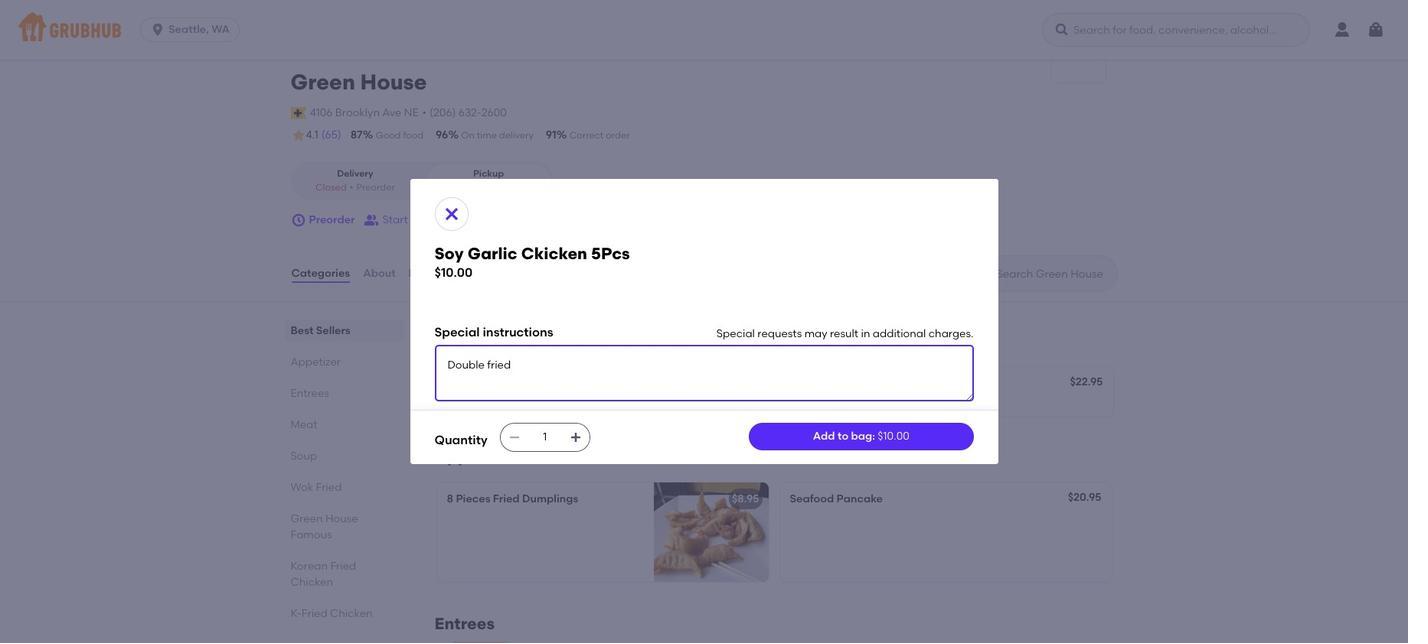 Task type: vqa. For each thing, say whether or not it's contained in the screenshot.
the Most
yes



Task type: describe. For each thing, give the bounding box(es) containing it.
categories button
[[291, 247, 351, 302]]

star icon image
[[291, 128, 306, 143]]

garlic for soy garlic ckicken 5pcs
[[467, 381, 499, 394]]

may
[[805, 328, 827, 341]]

green house
[[291, 69, 427, 95]]

ne
[[404, 106, 419, 119]]

correct
[[569, 130, 604, 141]]

house for green house
[[360, 69, 427, 95]]

good
[[376, 130, 401, 141]]

Input item quantity number field
[[528, 424, 562, 452]]

87
[[351, 129, 363, 142]]

time
[[477, 130, 497, 141]]

• (206) 632-2600
[[422, 106, 507, 119]]

option group containing delivery closed • preorder
[[291, 162, 553, 201]]

1 vertical spatial $10.00
[[878, 430, 910, 443]]

fried for korean fried chicken
[[330, 561, 356, 574]]

(206)
[[430, 106, 456, 119]]

pickup
[[473, 169, 504, 179]]

to
[[838, 430, 849, 443]]

delivery closed • preorder
[[315, 169, 395, 193]]

(65)
[[321, 129, 341, 142]]

additional
[[873, 328, 926, 341]]

4106
[[310, 106, 333, 119]]

special instructions
[[435, 326, 553, 340]]

ckicken for soy garlic ckicken 5pcs $10.00
[[521, 244, 587, 263]]

group
[[410, 214, 442, 227]]

ckicken for soy garlic ckicken 5pcs
[[502, 381, 544, 394]]

delivery
[[337, 169, 373, 179]]

96
[[436, 129, 448, 142]]

result
[[830, 328, 859, 341]]

start
[[382, 214, 408, 227]]

add
[[813, 430, 835, 443]]

wok fried
[[291, 482, 342, 495]]

ave
[[382, 106, 401, 119]]

• inside pickup 3.3 mi • 10–20 min
[[478, 182, 482, 193]]

on
[[506, 342, 519, 355]]

6. b.b.q beef short ribs
[[788, 381, 911, 394]]

best sellers most ordered on grubhub
[[435, 321, 568, 355]]

good food
[[376, 130, 424, 141]]

house for green house famous
[[325, 513, 358, 526]]

delivery
[[499, 130, 534, 141]]

chicken for k-fried chicken
[[330, 608, 373, 621]]

about button
[[362, 247, 396, 302]]

Search Green House search field
[[995, 267, 1112, 282]]

sellers for best sellers most ordered on grubhub
[[474, 321, 527, 340]]

fried for wok fried
[[316, 482, 342, 495]]

beef
[[832, 381, 855, 394]]

k-
[[291, 608, 302, 621]]

• inside delivery closed • preorder
[[350, 182, 353, 193]]

green for green house famous
[[291, 513, 323, 526]]

famous
[[291, 529, 332, 542]]

8
[[447, 493, 453, 506]]

main navigation navigation
[[0, 0, 1408, 60]]

preorder button
[[291, 207, 355, 234]]

dumplings
[[522, 493, 578, 506]]

grubhub
[[522, 342, 568, 355]]

$20.95
[[1068, 491, 1102, 504]]

special for special instructions
[[435, 326, 480, 340]]

2 horizontal spatial svg image
[[570, 432, 582, 444]]

sellers for best sellers
[[316, 325, 350, 338]]

most
[[435, 342, 460, 355]]

korean fried chicken
[[291, 561, 356, 590]]

seattle, wa
[[169, 23, 230, 36]]

soy for soy garlic ckicken 5pcs $10.00
[[435, 244, 464, 263]]

632-
[[459, 106, 481, 119]]

garlic for soy garlic ckicken 5pcs $10.00
[[468, 244, 517, 263]]

instructions
[[483, 326, 553, 340]]

6.
[[788, 381, 798, 394]]

start group order button
[[364, 207, 472, 234]]

special requests may result in additional charges.
[[717, 328, 974, 341]]

special for special requests may result in additional charges.
[[717, 328, 755, 341]]

k-fried chicken
[[291, 608, 373, 621]]

food
[[403, 130, 424, 141]]

0 horizontal spatial entrees
[[291, 388, 329, 401]]

soup
[[291, 450, 317, 463]]

mi
[[464, 182, 475, 193]]

categories
[[291, 267, 350, 280]]

preorder inside delivery closed • preorder
[[356, 182, 395, 193]]

soy garlic ckicken 5pcs $10.00
[[435, 244, 630, 280]]

on time delivery
[[461, 130, 534, 141]]

4106 brooklyn ave ne button
[[309, 105, 419, 122]]

korean
[[291, 561, 328, 574]]



Task type: locate. For each thing, give the bounding box(es) containing it.
1 horizontal spatial svg image
[[508, 432, 520, 444]]

soy garlic ckicken 5pcs button
[[436, 368, 770, 417]]

reviews button
[[408, 247, 452, 302]]

meat
[[291, 419, 317, 432]]

0 vertical spatial chicken
[[291, 577, 333, 590]]

$22.95
[[1070, 376, 1103, 389]]

0 horizontal spatial sellers
[[316, 325, 350, 338]]

0 horizontal spatial preorder
[[309, 214, 355, 227]]

0 horizontal spatial 5pcs
[[547, 381, 572, 394]]

svg image
[[1367, 21, 1385, 39], [150, 22, 165, 38], [1054, 22, 1070, 38], [442, 205, 461, 223]]

1 vertical spatial order
[[444, 214, 472, 227]]

closed
[[315, 182, 347, 193]]

fried down korean fried chicken
[[302, 608, 327, 621]]

quantity
[[435, 433, 488, 448]]

5pcs
[[591, 244, 630, 263], [547, 381, 572, 394]]

2 horizontal spatial •
[[478, 182, 482, 193]]

0 vertical spatial entrees
[[291, 388, 329, 401]]

best inside best sellers most ordered on grubhub
[[435, 321, 470, 340]]

pancake
[[837, 493, 883, 506]]

chicken for korean fried chicken
[[291, 577, 333, 590]]

preorder
[[356, 182, 395, 193], [309, 214, 355, 227]]

charges.
[[929, 328, 974, 341]]

people icon image
[[364, 213, 379, 228]]

correct order
[[569, 130, 630, 141]]

option group
[[291, 162, 553, 201]]

4106 brooklyn ave ne
[[310, 106, 419, 119]]

soy inside button
[[445, 381, 464, 394]]

ckicken inside soy garlic ckicken 5pcs $10.00
[[521, 244, 587, 263]]

reviews
[[409, 267, 451, 280]]

soy for soy garlic ckicken 5pcs
[[445, 381, 464, 394]]

seattle, wa button
[[140, 18, 246, 42]]

0 vertical spatial soy
[[435, 244, 464, 263]]

best sellers
[[291, 325, 350, 338]]

order right group
[[444, 214, 472, 227]]

bag:
[[851, 430, 875, 443]]

fried for k-fried chicken
[[302, 608, 327, 621]]

chicken
[[291, 577, 333, 590], [330, 608, 373, 621]]

fried right wok at left bottom
[[316, 482, 342, 495]]

subscription pass image
[[291, 107, 306, 119]]

0 horizontal spatial order
[[444, 214, 472, 227]]

best for best sellers most ordered on grubhub
[[435, 321, 470, 340]]

best
[[435, 321, 470, 340], [291, 325, 314, 338]]

fried inside korean fried chicken
[[330, 561, 356, 574]]

0 horizontal spatial house
[[325, 513, 358, 526]]

start group order
[[382, 214, 472, 227]]

5pcs for soy garlic ckicken 5pcs $10.00
[[591, 244, 630, 263]]

0 vertical spatial preorder
[[356, 182, 395, 193]]

10–20
[[485, 182, 510, 193]]

sellers up on
[[474, 321, 527, 340]]

green up 4106
[[291, 69, 355, 95]]

1 horizontal spatial special
[[717, 328, 755, 341]]

0 horizontal spatial •
[[350, 182, 353, 193]]

0 horizontal spatial special
[[435, 326, 480, 340]]

ckicken inside button
[[502, 381, 544, 394]]

1 horizontal spatial entrees
[[435, 615, 495, 634]]

soy down most
[[445, 381, 464, 394]]

0 horizontal spatial svg image
[[291, 213, 306, 228]]

chicken inside korean fried chicken
[[291, 577, 333, 590]]

garlic inside button
[[467, 381, 499, 394]]

chicken down korean
[[291, 577, 333, 590]]

0 vertical spatial green
[[291, 69, 355, 95]]

1 vertical spatial 5pcs
[[547, 381, 572, 394]]

1 horizontal spatial order
[[606, 130, 630, 141]]

1 vertical spatial garlic
[[467, 381, 499, 394]]

green
[[291, 69, 355, 95], [291, 513, 323, 526]]

1 horizontal spatial preorder
[[356, 182, 395, 193]]

1 horizontal spatial 5pcs
[[591, 244, 630, 263]]

house up ave
[[360, 69, 427, 95]]

brooklyn
[[335, 106, 380, 119]]

0 vertical spatial appetizer
[[291, 356, 341, 369]]

garlic down "ordered"
[[467, 381, 499, 394]]

0 vertical spatial ckicken
[[521, 244, 587, 263]]

ckicken down min
[[521, 244, 587, 263]]

•
[[422, 106, 427, 119], [350, 182, 353, 193], [478, 182, 482, 193]]

garlic
[[468, 244, 517, 263], [467, 381, 499, 394]]

0 vertical spatial order
[[606, 130, 630, 141]]

0 horizontal spatial appetizer
[[291, 356, 341, 369]]

2600
[[481, 106, 507, 119]]

garlic right reviews button in the top left of the page
[[468, 244, 517, 263]]

house
[[360, 69, 427, 95], [325, 513, 358, 526]]

Special instructions text field
[[435, 345, 974, 402]]

min
[[512, 182, 529, 193]]

requests
[[758, 328, 802, 341]]

1 vertical spatial house
[[325, 513, 358, 526]]

house inside green house famous
[[325, 513, 358, 526]]

$8.95
[[732, 493, 759, 506]]

special up most
[[435, 326, 480, 340]]

entrees
[[291, 388, 329, 401], [435, 615, 495, 634]]

green house logo image
[[1052, 29, 1105, 83]]

$10.00 right bag:
[[878, 430, 910, 443]]

1 vertical spatial preorder
[[309, 214, 355, 227]]

sellers down categories button
[[316, 325, 350, 338]]

0 vertical spatial house
[[360, 69, 427, 95]]

house up famous
[[325, 513, 358, 526]]

(206) 632-2600 button
[[430, 105, 507, 121]]

2 green from the top
[[291, 513, 323, 526]]

$10.00 down start group order
[[435, 265, 473, 280]]

1 horizontal spatial appetizer
[[435, 447, 514, 466]]

5pcs inside soy garlic ckicken 5pcs $10.00
[[591, 244, 630, 263]]

1 horizontal spatial sellers
[[474, 321, 527, 340]]

garlic inside soy garlic ckicken 5pcs $10.00
[[468, 244, 517, 263]]

best down categories button
[[291, 325, 314, 338]]

preorder inside button
[[309, 214, 355, 227]]

ckicken down on
[[502, 381, 544, 394]]

appetizer
[[291, 356, 341, 369], [435, 447, 514, 466]]

soy up 'reviews'
[[435, 244, 464, 263]]

ordered
[[462, 342, 504, 355]]

best up most
[[435, 321, 470, 340]]

order inside button
[[444, 214, 472, 227]]

add to bag: $10.00
[[813, 430, 910, 443]]

order right correct
[[606, 130, 630, 141]]

svg image right input item quantity number field
[[570, 432, 582, 444]]

1 vertical spatial chicken
[[330, 608, 373, 621]]

1 vertical spatial green
[[291, 513, 323, 526]]

soy garlic ckicken 5pcs
[[445, 381, 572, 394]]

svg image
[[291, 213, 306, 228], [508, 432, 520, 444], [570, 432, 582, 444]]

chicken down korean fried chicken
[[330, 608, 373, 621]]

svg image up categories
[[291, 213, 306, 228]]

appetizer down best sellers
[[291, 356, 341, 369]]

fried right korean
[[330, 561, 356, 574]]

0 horizontal spatial best
[[291, 325, 314, 338]]

short
[[858, 381, 886, 394]]

seafood pancake
[[790, 493, 883, 506]]

about
[[363, 267, 396, 280]]

4.1
[[306, 129, 318, 142]]

3.3
[[448, 182, 461, 193]]

best for best sellers
[[291, 325, 314, 338]]

• right ne
[[422, 106, 427, 119]]

wa
[[212, 23, 230, 36]]

preorder down "closed"
[[309, 214, 355, 227]]

1 horizontal spatial house
[[360, 69, 427, 95]]

svg image left input item quantity number field
[[508, 432, 520, 444]]

soy inside soy garlic ckicken 5pcs $10.00
[[435, 244, 464, 263]]

svg image inside seattle, wa "button"
[[150, 22, 165, 38]]

green inside green house famous
[[291, 513, 323, 526]]

5pcs for soy garlic ckicken 5pcs
[[547, 381, 572, 394]]

in
[[861, 328, 870, 341]]

• right mi
[[478, 182, 482, 193]]

5pcs inside button
[[547, 381, 572, 394]]

1 vertical spatial ckicken
[[502, 381, 544, 394]]

fried
[[316, 482, 342, 495], [493, 493, 520, 506], [330, 561, 356, 574], [302, 608, 327, 621]]

1 vertical spatial entrees
[[435, 615, 495, 634]]

on
[[461, 130, 475, 141]]

green house famous
[[291, 513, 358, 542]]

• down delivery
[[350, 182, 353, 193]]

appetizer up pieces
[[435, 447, 514, 466]]

svg image inside preorder button
[[291, 213, 306, 228]]

$10.00 inside soy garlic ckicken 5pcs $10.00
[[435, 265, 473, 280]]

green up famous
[[291, 513, 323, 526]]

1 horizontal spatial •
[[422, 106, 427, 119]]

8 pieces fried dumplings image
[[654, 483, 768, 582]]

0 vertical spatial garlic
[[468, 244, 517, 263]]

1 horizontal spatial $10.00
[[878, 430, 910, 443]]

$10.00
[[435, 265, 473, 280], [878, 430, 910, 443]]

1 green from the top
[[291, 69, 355, 95]]

1 vertical spatial appetizer
[[435, 447, 514, 466]]

0 vertical spatial $10.00
[[435, 265, 473, 280]]

special left requests
[[717, 328, 755, 341]]

pieces
[[456, 493, 490, 506]]

sellers inside best sellers most ordered on grubhub
[[474, 321, 527, 340]]

91
[[546, 129, 556, 142]]

0 horizontal spatial $10.00
[[435, 265, 473, 280]]

b.b.q
[[800, 381, 829, 394]]

preorder down delivery
[[356, 182, 395, 193]]

green for green house
[[291, 69, 355, 95]]

0 vertical spatial 5pcs
[[591, 244, 630, 263]]

1 horizontal spatial best
[[435, 321, 470, 340]]

seattle,
[[169, 23, 209, 36]]

fried right pieces
[[493, 493, 520, 506]]

sellers
[[474, 321, 527, 340], [316, 325, 350, 338]]

pickup 3.3 mi • 10–20 min
[[448, 169, 529, 193]]

seafood
[[790, 493, 834, 506]]

soy
[[435, 244, 464, 263], [445, 381, 464, 394]]

wok
[[291, 482, 313, 495]]

ribs
[[889, 381, 911, 394]]

8 pieces fried dumplings
[[447, 493, 578, 506]]

order
[[606, 130, 630, 141], [444, 214, 472, 227]]

1 vertical spatial soy
[[445, 381, 464, 394]]



